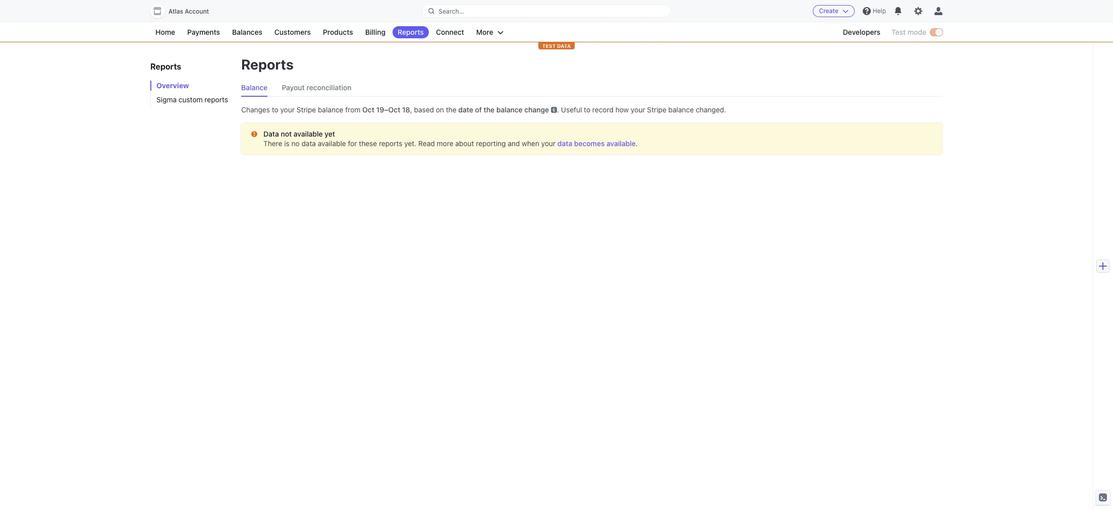 Task type: describe. For each thing, give the bounding box(es) containing it.
atlas account button
[[150, 4, 219, 18]]

products link
[[318, 26, 358, 38]]

1 to from the left
[[272, 105, 278, 114]]

notifications image
[[894, 7, 902, 15]]

,
[[410, 105, 412, 114]]

payments link
[[182, 26, 225, 38]]

connect
[[436, 28, 464, 36]]

2 the from the left
[[484, 105, 495, 114]]

customers link
[[269, 26, 316, 38]]

your inside data not available yet there is no data available for these reports yet. read more about reporting and when your data becomes available .
[[541, 139, 556, 148]]

0 horizontal spatial reports
[[205, 95, 228, 104]]

2 horizontal spatial your
[[631, 105, 645, 114]]

1 balance from the left
[[318, 105, 343, 114]]

help
[[873, 7, 886, 15]]

3 balance from the left
[[669, 105, 694, 114]]

overview link
[[150, 81, 231, 91]]

not
[[281, 130, 292, 138]]

there
[[263, 139, 282, 148]]

home link
[[150, 26, 180, 38]]

0 horizontal spatial reports
[[150, 62, 181, 71]]

when
[[522, 139, 539, 148]]

home
[[155, 28, 175, 36]]

changed.
[[696, 105, 726, 114]]

1 data from the left
[[302, 139, 316, 148]]

reporting
[[476, 139, 506, 148]]

create button
[[813, 5, 855, 17]]

more button
[[471, 26, 509, 38]]

payout
[[282, 83, 305, 92]]

changes
[[241, 105, 270, 114]]

payout reconciliation
[[282, 83, 352, 92]]

overview
[[156, 81, 189, 90]]

no
[[291, 139, 300, 148]]

reports loading completed element
[[241, 81, 943, 155]]

custom
[[179, 95, 203, 104]]

connect link
[[431, 26, 469, 38]]

tab list containing balance
[[241, 81, 943, 97]]

2 horizontal spatial reports
[[398, 28, 424, 36]]

payout reconciliation link
[[282, 81, 358, 97]]

2 balance from the left
[[496, 105, 523, 114]]

reports inside data not available yet there is no data available for these reports yet. read more about reporting and when your data becomes available .
[[379, 139, 403, 148]]

available up the no
[[294, 130, 323, 138]]

changes to your stripe balance from oct 19 – oct 18 , based on the
[[241, 105, 457, 114]]

record
[[592, 105, 614, 114]]

2 data from the left
[[558, 139, 572, 148]]

and
[[508, 139, 520, 148]]

1 oct from the left
[[362, 105, 374, 114]]

sigma custom reports link
[[150, 95, 231, 105]]

account
[[185, 8, 209, 15]]

how
[[616, 105, 629, 114]]

sigma custom reports
[[156, 95, 228, 104]]

change
[[525, 105, 549, 114]]

billing link
[[360, 26, 391, 38]]

more
[[476, 28, 493, 36]]

Search… text field
[[423, 5, 671, 17]]

0 horizontal spatial your
[[280, 105, 295, 114]]

balances
[[232, 28, 262, 36]]

payments
[[187, 28, 220, 36]]



Task type: vqa. For each thing, say whether or not it's contained in the screenshot.
Balance LINK
yes



Task type: locate. For each thing, give the bounding box(es) containing it.
the right of
[[484, 105, 495, 114]]

balance left change
[[496, 105, 523, 114]]

your right how
[[631, 105, 645, 114]]

reports up overview at left top
[[150, 62, 181, 71]]

create
[[819, 7, 839, 15]]

1 horizontal spatial your
[[541, 139, 556, 148]]

mode
[[908, 28, 927, 36]]

to right useful
[[584, 105, 591, 114]]

1 stripe from the left
[[297, 105, 316, 114]]

stripe right how
[[647, 105, 667, 114]]

customers
[[274, 28, 311, 36]]

oct
[[362, 105, 374, 114], [388, 105, 400, 114]]

on
[[436, 105, 444, 114]]

balance left from
[[318, 105, 343, 114]]

to right changes
[[272, 105, 278, 114]]

products
[[323, 28, 353, 36]]

to
[[272, 105, 278, 114], [584, 105, 591, 114]]

date
[[458, 105, 473, 114]]

balances link
[[227, 26, 267, 38]]

test
[[542, 43, 556, 49]]

for
[[348, 139, 357, 148]]

yet.
[[404, 139, 417, 148]]

reports right billing
[[398, 28, 424, 36]]

data
[[302, 139, 316, 148], [558, 139, 572, 148]]

reports
[[205, 95, 228, 104], [379, 139, 403, 148]]

data not available yet there is no data available for these reports yet. read more about reporting and when your data becomes available .
[[263, 130, 638, 148]]

atlas account
[[169, 8, 209, 15]]

developers
[[843, 28, 881, 36]]

. left useful
[[557, 105, 559, 114]]

your
[[280, 105, 295, 114], [631, 105, 645, 114], [541, 139, 556, 148]]

yet
[[325, 130, 335, 138]]

data becomes available link
[[558, 139, 636, 148]]

becomes
[[574, 139, 605, 148]]

0 vertical spatial reports
[[205, 95, 228, 104]]

1 horizontal spatial to
[[584, 105, 591, 114]]

–
[[384, 105, 388, 114]]

0 horizontal spatial the
[[446, 105, 457, 114]]

0 horizontal spatial stripe
[[297, 105, 316, 114]]

1 horizontal spatial stripe
[[647, 105, 667, 114]]

of
[[475, 105, 482, 114]]

test mode
[[892, 28, 927, 36]]

stripe
[[297, 105, 316, 114], [647, 105, 667, 114]]

these
[[359, 139, 377, 148]]

1 horizontal spatial balance
[[496, 105, 523, 114]]

test data
[[542, 43, 571, 49]]

1 horizontal spatial .
[[636, 139, 638, 148]]

based
[[414, 105, 434, 114]]

19
[[376, 105, 384, 114]]

0 horizontal spatial .
[[557, 105, 559, 114]]

balance left changed.
[[669, 105, 694, 114]]

data left the becomes
[[558, 139, 572, 148]]

from
[[345, 105, 361, 114]]

2 to from the left
[[584, 105, 591, 114]]

1 vertical spatial reports
[[379, 139, 403, 148]]

reports right the custom
[[205, 95, 228, 104]]

atlas
[[169, 8, 183, 15]]

available right the becomes
[[607, 139, 636, 148]]

2 stripe from the left
[[647, 105, 667, 114]]

balance link
[[241, 81, 274, 97]]

more
[[437, 139, 453, 148]]

data
[[557, 43, 571, 49]]

balance
[[241, 83, 268, 92]]

. down . useful to record how your stripe balance changed.
[[636, 139, 638, 148]]

0 horizontal spatial balance
[[318, 105, 343, 114]]

available
[[294, 130, 323, 138], [318, 139, 346, 148], [607, 139, 636, 148]]

18
[[402, 105, 410, 114]]

the right the on
[[446, 105, 457, 114]]

about
[[455, 139, 474, 148]]

Search… search field
[[423, 5, 671, 17]]

. useful to record how your stripe balance changed.
[[557, 105, 726, 114]]

.
[[557, 105, 559, 114], [636, 139, 638, 148]]

svg image
[[251, 131, 257, 137]]

useful
[[561, 105, 582, 114]]

0 horizontal spatial data
[[302, 139, 316, 148]]

1 horizontal spatial reports
[[379, 139, 403, 148]]

available down the "yet"
[[318, 139, 346, 148]]

0 vertical spatial .
[[557, 105, 559, 114]]

data right the no
[[302, 139, 316, 148]]

your down payout
[[280, 105, 295, 114]]

1 horizontal spatial the
[[484, 105, 495, 114]]

search…
[[439, 7, 464, 15]]

1 the from the left
[[446, 105, 457, 114]]

help button
[[859, 3, 890, 19]]

2 horizontal spatial balance
[[669, 105, 694, 114]]

oct left 18
[[388, 105, 400, 114]]

billing
[[365, 28, 386, 36]]

the
[[446, 105, 457, 114], [484, 105, 495, 114]]

2 oct from the left
[[388, 105, 400, 114]]

is
[[284, 139, 290, 148]]

1 horizontal spatial oct
[[388, 105, 400, 114]]

test
[[892, 28, 906, 36]]

balance
[[318, 105, 343, 114], [496, 105, 523, 114], [669, 105, 694, 114]]

1 vertical spatial .
[[636, 139, 638, 148]]

reports
[[398, 28, 424, 36], [241, 56, 294, 73], [150, 62, 181, 71]]

0 horizontal spatial to
[[272, 105, 278, 114]]

your right when
[[541, 139, 556, 148]]

date of the balance change
[[458, 105, 549, 114]]

reports left yet.
[[379, 139, 403, 148]]

read
[[418, 139, 435, 148]]

reports link
[[393, 26, 429, 38]]

0 horizontal spatial oct
[[362, 105, 374, 114]]

sigma
[[156, 95, 177, 104]]

. inside data not available yet there is no data available for these reports yet. read more about reporting and when your data becomes available .
[[636, 139, 638, 148]]

stripe down payout reconciliation
[[297, 105, 316, 114]]

1 horizontal spatial reports
[[241, 56, 294, 73]]

developers link
[[838, 26, 886, 38]]

data
[[263, 130, 279, 138]]

oct left 19
[[362, 105, 374, 114]]

reports up balance link
[[241, 56, 294, 73]]

tab list
[[241, 81, 943, 97]]

reconciliation
[[307, 83, 352, 92]]

1 horizontal spatial data
[[558, 139, 572, 148]]



